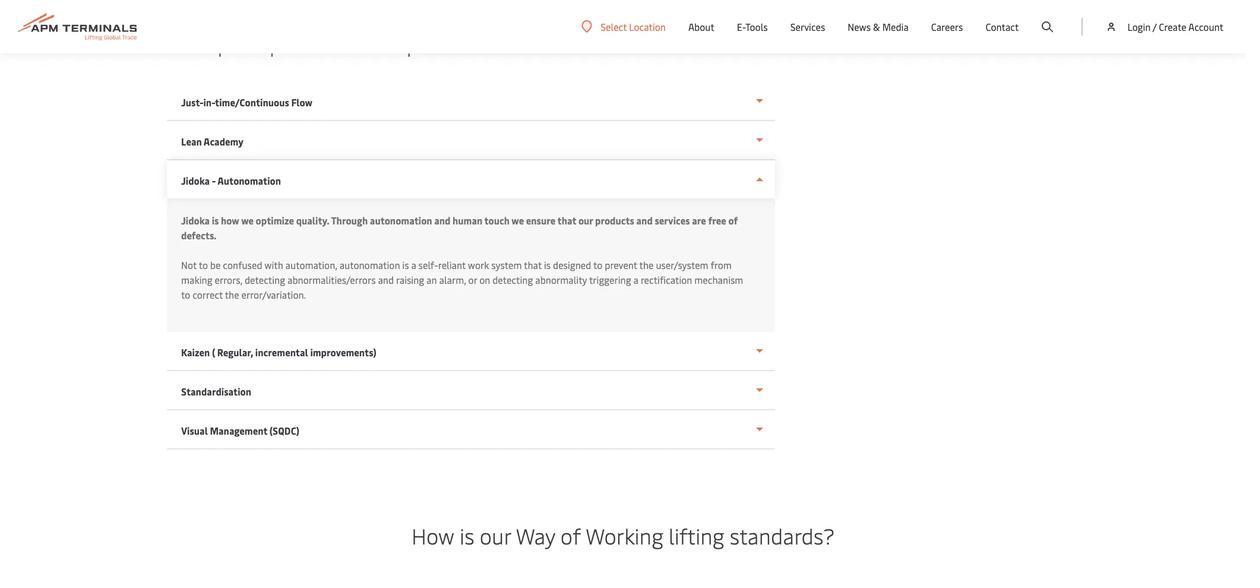 Task type: vqa. For each thing, say whether or not it's contained in the screenshot.
the bottommost Safety
no



Task type: locate. For each thing, give the bounding box(es) containing it.
just-in-time/continuous flow button
[[167, 82, 776, 121]]

1 vertical spatial jidoka
[[181, 214, 210, 227]]

services button
[[791, 0, 826, 53]]

the down errors,
[[225, 288, 239, 301]]

our left products
[[579, 214, 593, 227]]

with
[[265, 259, 283, 272]]

defects.
[[181, 229, 217, 242]]

is inside jidoka is how we optimize quality. through autonomation and human touch we ensure that our products and services are free of defects.
[[212, 214, 219, 227]]

1 vertical spatial that
[[524, 259, 542, 272]]

e-
[[738, 20, 746, 33]]

kaizen
[[181, 346, 210, 359]]

the
[[640, 259, 654, 272], [225, 288, 239, 301]]

an
[[427, 273, 437, 286]]

e-tools button
[[738, 0, 768, 53]]

detecting
[[245, 273, 285, 286], [493, 273, 533, 286]]

to down making
[[181, 288, 190, 301]]

of
[[729, 214, 738, 227], [561, 521, 581, 550]]

a
[[412, 259, 416, 272], [634, 273, 639, 286]]

lean inside dropdown button
[[181, 135, 202, 148]]

to
[[199, 259, 208, 272], [594, 259, 603, 272], [181, 288, 190, 301]]

lean academy button
[[167, 121, 776, 160]]

is
[[212, 214, 219, 227], [403, 259, 409, 272], [544, 259, 551, 272], [460, 521, 475, 550]]

1 vertical spatial autonomation
[[340, 259, 400, 272]]

principles
[[218, 29, 309, 58]]

be
[[210, 259, 221, 272]]

visual
[[181, 424, 208, 437]]

1 horizontal spatial of
[[729, 214, 738, 227]]

jidoka up "defects."
[[181, 214, 210, 227]]

2 horizontal spatial to
[[594, 259, 603, 272]]

and left human
[[435, 214, 451, 227]]

just-in-time/continuous flow
[[181, 96, 313, 109]]

automation,
[[286, 259, 337, 272]]

1 horizontal spatial detecting
[[493, 273, 533, 286]]

0 horizontal spatial the
[[225, 288, 239, 301]]

and inside not to be confused with automation, autonomation is a self-reliant work system that is designed to prevent the user/system from making errors, detecting abnormalities/errors and raising an alarm, or on detecting abnormality triggering a rectification mechanism to correct the error/variation.
[[378, 273, 394, 286]]

select location
[[601, 20, 666, 33]]

academy
[[204, 135, 244, 148]]

1 jidoka from the top
[[181, 174, 210, 187]]

designed
[[553, 259, 592, 272]]

a left self-
[[412, 259, 416, 272]]

autonomation right 'through'
[[370, 214, 432, 227]]

0 horizontal spatial a
[[412, 259, 416, 272]]

jidoka inside dropdown button
[[181, 174, 210, 187]]

detecting down 'system'
[[493, 273, 533, 286]]

and left the raising
[[378, 273, 394, 286]]

we've
[[314, 29, 366, 58]]

that for ensure
[[558, 214, 577, 227]]

0 horizontal spatial of
[[561, 521, 581, 550]]

in-
[[204, 96, 215, 109]]

system
[[492, 259, 522, 272]]

1 horizontal spatial we
[[512, 214, 524, 227]]

jidoka for jidoka is how we optimize quality. through autonomation and human touch we ensure that our products and services are free of defects.
[[181, 214, 210, 227]]

0 horizontal spatial our
[[480, 521, 511, 550]]

jidoka inside jidoka is how we optimize quality. through autonomation and human touch we ensure that our products and services are free of defects.
[[181, 214, 210, 227]]

is up the raising
[[403, 259, 409, 272]]

reliant
[[439, 259, 466, 272]]

autonomation inside not to be confused with automation, autonomation is a self-reliant work system that is designed to prevent the user/system from making errors, detecting abnormalities/errors and raising an alarm, or on detecting abnormality triggering a rectification mechanism to correct the error/variation.
[[340, 259, 400, 272]]

to up the "triggering" at the top
[[594, 259, 603, 272]]

1 vertical spatial of
[[561, 521, 581, 550]]

lean
[[167, 29, 212, 58], [181, 135, 202, 148]]

we right how
[[241, 214, 254, 227]]

detecting up error/variation.
[[245, 273, 285, 286]]

login / create account
[[1128, 20, 1224, 33]]

of right way
[[561, 521, 581, 550]]

we right touch
[[512, 214, 524, 227]]

1 horizontal spatial that
[[558, 214, 577, 227]]

contact button
[[986, 0, 1020, 53]]

that inside not to be confused with automation, autonomation is a self-reliant work system that is designed to prevent the user/system from making errors, detecting abnormalities/errors and raising an alarm, or on detecting abnormality triggering a rectification mechanism to correct the error/variation.
[[524, 259, 542, 272]]

0 vertical spatial that
[[558, 214, 577, 227]]

that right "ensure" on the left top of the page
[[558, 214, 577, 227]]

standards?
[[730, 521, 835, 550]]

&
[[874, 20, 881, 33]]

0 horizontal spatial we
[[241, 214, 254, 227]]

1 horizontal spatial a
[[634, 273, 639, 286]]

that inside jidoka is how we optimize quality. through autonomation and human touch we ensure that our products and services are free of defects.
[[558, 214, 577, 227]]

1 vertical spatial the
[[225, 288, 239, 301]]

alarm,
[[440, 273, 466, 286]]

lean left academy
[[181, 135, 202, 148]]

the up rectification
[[640, 259, 654, 272]]

1 vertical spatial a
[[634, 273, 639, 286]]

jidoka
[[181, 174, 210, 187], [181, 214, 210, 227]]

to left be
[[199, 259, 208, 272]]

lean for lean academy
[[181, 135, 202, 148]]

not
[[181, 259, 197, 272]]

news & media
[[848, 20, 909, 33]]

of right the free
[[729, 214, 738, 227]]

0 vertical spatial lean
[[167, 29, 212, 58]]

1 vertical spatial our
[[480, 521, 511, 550]]

1 detecting from the left
[[245, 273, 285, 286]]

1 horizontal spatial the
[[640, 259, 654, 272]]

2 detecting from the left
[[493, 273, 533, 286]]

0 horizontal spatial and
[[378, 273, 394, 286]]

autonomation up 'abnormalities/errors' on the top of the page
[[340, 259, 400, 272]]

through
[[331, 214, 368, 227]]

(sqdc)
[[270, 424, 300, 437]]

0 vertical spatial our
[[579, 214, 593, 227]]

working
[[586, 521, 664, 550]]

2 we from the left
[[512, 214, 524, 227]]

adopted...
[[371, 29, 463, 58]]

0 vertical spatial autonomation
[[370, 214, 432, 227]]

jidoka left -
[[181, 174, 210, 187]]

0 vertical spatial a
[[412, 259, 416, 272]]

mechanism
[[695, 273, 744, 286]]

lean up just-
[[167, 29, 212, 58]]

1 horizontal spatial our
[[579, 214, 593, 227]]

0 vertical spatial the
[[640, 259, 654, 272]]

a down prevent at the top of the page
[[634, 273, 639, 286]]

and left 'services'
[[637, 214, 653, 227]]

are
[[693, 214, 707, 227]]

how
[[412, 521, 455, 550]]

0 horizontal spatial that
[[524, 259, 542, 272]]

raising
[[396, 273, 425, 286]]

2 jidoka from the top
[[181, 214, 210, 227]]

0 horizontal spatial detecting
[[245, 273, 285, 286]]

our left way
[[480, 521, 511, 550]]

our inside jidoka is how we optimize quality. through autonomation and human touch we ensure that our products and services are free of defects.
[[579, 214, 593, 227]]

autonomation
[[370, 214, 432, 227], [340, 259, 400, 272]]

0 vertical spatial jidoka
[[181, 174, 210, 187]]

1 vertical spatial lean
[[181, 135, 202, 148]]

from
[[711, 259, 732, 272]]

rectification
[[641, 273, 693, 286]]

0 vertical spatial of
[[729, 214, 738, 227]]

2 horizontal spatial and
[[637, 214, 653, 227]]

that right 'system'
[[524, 259, 542, 272]]

1 horizontal spatial and
[[435, 214, 451, 227]]

is left how
[[212, 214, 219, 227]]



Task type: describe. For each thing, give the bounding box(es) containing it.
correct
[[193, 288, 223, 301]]

triggering
[[590, 273, 632, 286]]

error/variation.
[[242, 288, 306, 301]]

or
[[469, 273, 477, 286]]

not to be confused with automation, autonomation is a self-reliant work system that is designed to prevent the user/system from making errors, detecting abnormalities/errors and raising an alarm, or on detecting abnormality triggering a rectification mechanism to correct the error/variation.
[[181, 259, 744, 301]]

how
[[221, 214, 239, 227]]

jidoka - autonomation
[[181, 174, 281, 187]]

jidoka is how we optimize quality. through autonomation and human touch we ensure that our products and services are free of defects.
[[181, 214, 738, 242]]

regular,
[[217, 346, 253, 359]]

lean principles we've adopted...
[[167, 29, 463, 58]]

products
[[596, 214, 635, 227]]

work
[[468, 259, 489, 272]]

jidoka - autonomation button
[[167, 160, 776, 199]]

just-
[[181, 96, 204, 109]]

media
[[883, 20, 909, 33]]

select
[[601, 20, 627, 33]]

quality.
[[296, 214, 330, 227]]

careers button
[[932, 0, 964, 53]]

jidoka - autonomation element
[[167, 199, 776, 332]]

self-
[[419, 259, 439, 272]]

contact
[[986, 20, 1020, 33]]

how is our way of working lifting standards?
[[412, 521, 835, 550]]

free
[[709, 214, 727, 227]]

way
[[516, 521, 556, 550]]

/
[[1154, 20, 1157, 33]]

lifting
[[669, 521, 725, 550]]

news
[[848, 20, 871, 33]]

1 we from the left
[[241, 214, 254, 227]]

standardisation
[[181, 385, 251, 398]]

user/system
[[656, 259, 709, 272]]

human
[[453, 214, 483, 227]]

visual management (sqdc)
[[181, 424, 300, 437]]

tools
[[746, 20, 768, 33]]

about
[[689, 20, 715, 33]]

create
[[1160, 20, 1187, 33]]

touch
[[485, 214, 510, 227]]

is up abnormality at the top left of page
[[544, 259, 551, 272]]

select location button
[[582, 20, 666, 33]]

is right how
[[460, 521, 475, 550]]

0 horizontal spatial to
[[181, 288, 190, 301]]

abnormality
[[536, 273, 587, 286]]

management
[[210, 424, 268, 437]]

prevent
[[605, 259, 638, 272]]

lean for lean principles we've adopted...
[[167, 29, 212, 58]]

news & media button
[[848, 0, 909, 53]]

standardisation button
[[167, 371, 776, 411]]

ensure
[[526, 214, 556, 227]]

of inside jidoka is how we optimize quality. through autonomation and human touch we ensure that our products and services are free of defects.
[[729, 214, 738, 227]]

errors,
[[215, 273, 243, 286]]

kaizen ( regular, incremental improvements) button
[[167, 332, 776, 371]]

jidoka for jidoka - autonomation
[[181, 174, 210, 187]]

account
[[1189, 20, 1224, 33]]

improvements)
[[311, 346, 377, 359]]

(
[[212, 346, 215, 359]]

location
[[630, 20, 666, 33]]

that for system
[[524, 259, 542, 272]]

login
[[1128, 20, 1152, 33]]

1 horizontal spatial to
[[199, 259, 208, 272]]

e-tools
[[738, 20, 768, 33]]

abnormalities/errors
[[288, 273, 376, 286]]

about button
[[689, 0, 715, 53]]

autonomation inside jidoka is how we optimize quality. through autonomation and human touch we ensure that our products and services are free of defects.
[[370, 214, 432, 227]]

visual management (sqdc) button
[[167, 411, 776, 450]]

-
[[212, 174, 216, 187]]

kaizen ( regular, incremental improvements)
[[181, 346, 377, 359]]

optimize
[[256, 214, 294, 227]]

time/continuous
[[215, 96, 289, 109]]

lean academy
[[181, 135, 244, 148]]

autonomation
[[218, 174, 281, 187]]

making
[[181, 273, 213, 286]]

on
[[480, 273, 491, 286]]

services
[[655, 214, 690, 227]]

flow
[[291, 96, 313, 109]]

incremental
[[255, 346, 308, 359]]

confused
[[223, 259, 262, 272]]

services
[[791, 20, 826, 33]]

login / create account link
[[1106, 0, 1224, 53]]

careers
[[932, 20, 964, 33]]



